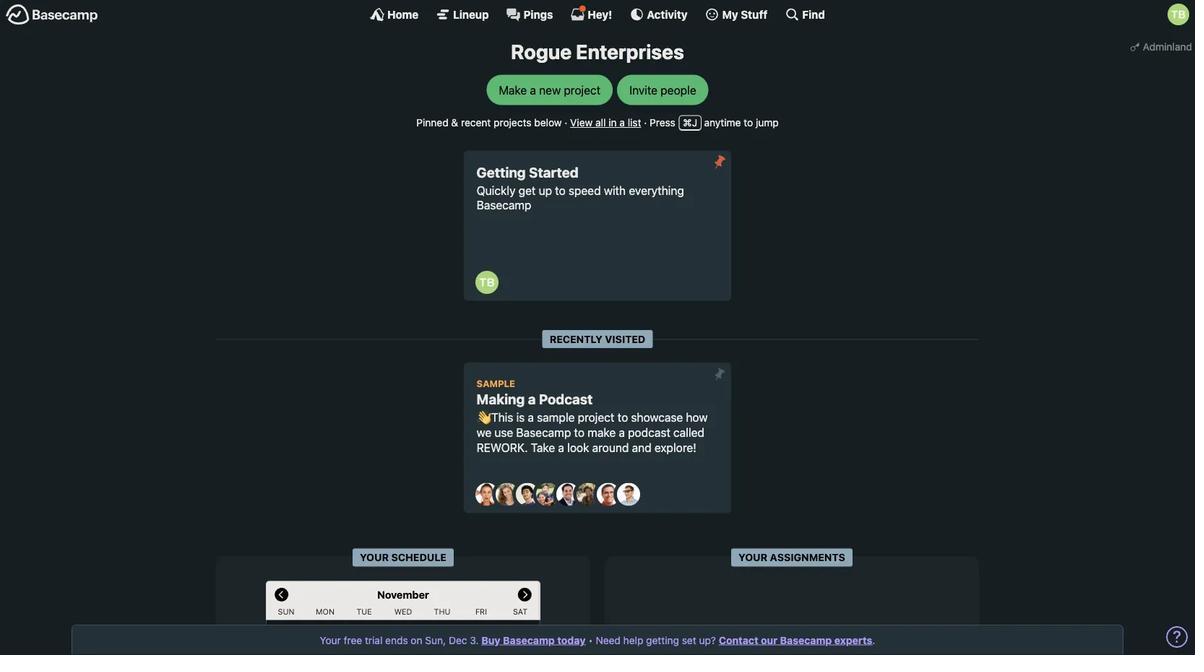 Task type: describe. For each thing, give the bounding box(es) containing it.
need
[[596, 635, 621, 647]]

recent
[[461, 117, 491, 129]]

j
[[692, 117, 698, 129]]

0 horizontal spatial your
[[320, 635, 341, 647]]

podcast
[[539, 392, 593, 408]]

look
[[568, 441, 590, 455]]

getting
[[477, 164, 526, 181]]

steve marsh image
[[597, 483, 620, 507]]

1 · from the left
[[565, 117, 568, 129]]

rework.
[[477, 441, 528, 455]]

sample
[[537, 411, 575, 425]]

nicole katz image
[[577, 483, 600, 507]]

sun,
[[425, 635, 446, 647]]

make
[[499, 83, 527, 97]]

0 vertical spatial tim burton image
[[1168, 4, 1190, 25]]

switch accounts image
[[6, 4, 98, 26]]

called
[[674, 426, 705, 440]]

help
[[624, 635, 644, 647]]

contact
[[719, 635, 759, 647]]

ends
[[385, 635, 408, 647]]

rogue
[[511, 40, 572, 64]]

schedule
[[392, 552, 447, 564]]

to up podcast
[[618, 411, 628, 425]]

dec
[[449, 635, 467, 647]]

home link
[[370, 7, 419, 22]]

make a new project link
[[487, 75, 613, 105]]

⌘ j anytime to jump
[[683, 117, 779, 129]]

press
[[650, 117, 676, 129]]

get
[[519, 184, 536, 197]]

podcast
[[628, 426, 671, 440]]

lineup
[[453, 8, 489, 21]]

around
[[593, 441, 629, 455]]

sun
[[278, 608, 295, 617]]

to up "look"
[[574, 426, 585, 440]]

find
[[803, 8, 826, 21]]

hey!
[[588, 8, 613, 21]]

jennifer young image
[[536, 483, 560, 507]]

josh fiske image
[[557, 483, 580, 507]]

your for your assignments
[[739, 552, 768, 564]]

enterprises
[[576, 40, 685, 64]]

basecamp down sat
[[503, 635, 555, 647]]

quickly
[[477, 184, 516, 197]]

take
[[531, 441, 555, 455]]

victor cooper image
[[617, 483, 641, 507]]

· press
[[644, 117, 676, 129]]

below
[[535, 117, 562, 129]]

adminland link
[[1128, 36, 1196, 57]]

main element
[[0, 0, 1196, 28]]

getting
[[646, 635, 680, 647]]

recently
[[550, 333, 603, 345]]

assignments
[[770, 552, 846, 564]]

find button
[[785, 7, 826, 22]]

started
[[529, 164, 579, 181]]

2 · from the left
[[644, 117, 647, 129]]

a left new
[[530, 83, 536, 97]]

basecamp right our
[[781, 635, 832, 647]]

is
[[517, 411, 525, 425]]

annie bryan image
[[476, 483, 499, 507]]

rogue enterprises
[[511, 40, 685, 64]]

basecamp inside getting started quickly get up to speed with everything basecamp
[[477, 199, 532, 212]]

pinned & recent projects below · view all in a list
[[417, 117, 642, 129]]

and
[[632, 441, 652, 455]]

3.
[[470, 635, 479, 647]]

sample making a podcast 👋 this is a sample project to showcase how we use basecamp to make a podcast called rework. take a look around and explore!
[[477, 378, 708, 455]]

visited
[[605, 333, 646, 345]]

getting started quickly get up to speed with everything basecamp
[[477, 164, 684, 212]]

my
[[723, 8, 739, 21]]

a right is
[[528, 411, 534, 425]]

⌘
[[683, 117, 692, 129]]

to inside getting started quickly get up to speed with everything basecamp
[[555, 184, 566, 197]]

your assignments
[[739, 552, 846, 564]]

your schedule
[[360, 552, 447, 564]]

activity
[[647, 8, 688, 21]]

up
[[539, 184, 552, 197]]

&
[[451, 117, 459, 129]]

experts
[[835, 635, 873, 647]]

november
[[377, 589, 429, 602]]

invite people link
[[618, 75, 709, 105]]

hey! button
[[571, 5, 613, 22]]

use
[[495, 426, 514, 440]]

sample
[[477, 378, 515, 389]]

our
[[761, 635, 778, 647]]

to left jump
[[744, 117, 753, 129]]

projects
[[494, 117, 532, 129]]

pings
[[524, 8, 553, 21]]

all
[[596, 117, 606, 129]]



Task type: locate. For each thing, give the bounding box(es) containing it.
a left "look"
[[558, 441, 565, 455]]

your left assignments
[[739, 552, 768, 564]]

a right in at the top right of the page
[[620, 117, 625, 129]]

2 horizontal spatial your
[[739, 552, 768, 564]]

basecamp down quickly
[[477, 199, 532, 212]]

.
[[873, 635, 876, 647]]

set
[[682, 635, 697, 647]]

we
[[477, 426, 492, 440]]

project
[[564, 83, 601, 97], [578, 411, 615, 425]]

trial
[[365, 635, 383, 647]]

0 horizontal spatial tim burton image
[[476, 271, 499, 294]]

wed
[[394, 608, 412, 617]]

· right list at the right top of page
[[644, 117, 647, 129]]

free
[[344, 635, 362, 647]]

👋
[[477, 411, 488, 425]]

to
[[744, 117, 753, 129], [555, 184, 566, 197], [618, 411, 628, 425], [574, 426, 585, 440]]

speed
[[569, 184, 601, 197]]

mon
[[316, 608, 335, 617]]

fri
[[476, 608, 487, 617]]

tim burton image
[[1168, 4, 1190, 25], [476, 271, 499, 294]]

project right new
[[564, 83, 601, 97]]

view
[[571, 117, 593, 129]]

project inside sample making a podcast 👋 this is a sample project to showcase how we use basecamp to make a podcast called rework. take a look around and explore!
[[578, 411, 615, 425]]

contact our basecamp experts link
[[719, 635, 873, 647]]

0 horizontal spatial ·
[[565, 117, 568, 129]]

invite
[[630, 83, 658, 97]]

1 horizontal spatial tim burton image
[[1168, 4, 1190, 25]]

a
[[530, 83, 536, 97], [620, 117, 625, 129], [528, 392, 536, 408], [528, 411, 534, 425], [619, 426, 625, 440], [558, 441, 565, 455]]

view all in a list link
[[571, 117, 642, 129]]

· left the view
[[565, 117, 568, 129]]

sat
[[513, 608, 528, 617]]

people
[[661, 83, 697, 97]]

0 vertical spatial project
[[564, 83, 601, 97]]

list
[[628, 117, 642, 129]]

·
[[565, 117, 568, 129], [644, 117, 647, 129]]

None submit
[[709, 151, 732, 174], [709, 363, 732, 386], [709, 151, 732, 174], [709, 363, 732, 386]]

explore!
[[655, 441, 697, 455]]

this
[[491, 411, 514, 425]]

home
[[388, 8, 419, 21]]

pings button
[[506, 7, 553, 22]]

make a new project
[[499, 83, 601, 97]]

buy
[[482, 635, 501, 647]]

up?
[[699, 635, 716, 647]]

to right up
[[555, 184, 566, 197]]

1 vertical spatial tim burton image
[[476, 271, 499, 294]]

today
[[558, 635, 586, 647]]

buy basecamp today link
[[482, 635, 586, 647]]

•
[[589, 635, 593, 647]]

my stuff button
[[705, 7, 768, 22]]

thu
[[434, 608, 451, 617]]

basecamp up take
[[517, 426, 571, 440]]

how
[[686, 411, 708, 425]]

my stuff
[[723, 8, 768, 21]]

stuff
[[741, 8, 768, 21]]

activity link
[[630, 7, 688, 22]]

in
[[609, 117, 617, 129]]

tue
[[357, 608, 372, 617]]

anytime
[[705, 117, 741, 129]]

invite people
[[630, 83, 697, 97]]

lineup link
[[436, 7, 489, 22]]

adminland
[[1144, 40, 1193, 52]]

your free trial ends on sun, dec  3. buy basecamp today • need help getting set up? contact our basecamp experts .
[[320, 635, 876, 647]]

1 horizontal spatial your
[[360, 552, 389, 564]]

showcase
[[631, 411, 683, 425]]

your left free
[[320, 635, 341, 647]]

jared davis image
[[516, 483, 539, 507]]

make
[[588, 426, 616, 440]]

with
[[604, 184, 626, 197]]

a right making
[[528, 392, 536, 408]]

cheryl walters image
[[496, 483, 519, 507]]

1 vertical spatial project
[[578, 411, 615, 425]]

pinned
[[417, 117, 449, 129]]

on
[[411, 635, 423, 647]]

everything
[[629, 184, 684, 197]]

project up make
[[578, 411, 615, 425]]

your for your schedule
[[360, 552, 389, 564]]

a up around
[[619, 426, 625, 440]]

recently visited
[[550, 333, 646, 345]]

your left schedule
[[360, 552, 389, 564]]

1 horizontal spatial ·
[[644, 117, 647, 129]]

making
[[477, 392, 525, 408]]

basecamp inside sample making a podcast 👋 this is a sample project to showcase how we use basecamp to make a podcast called rework. take a look around and explore!
[[517, 426, 571, 440]]

jump
[[756, 117, 779, 129]]



Task type: vqa. For each thing, say whether or not it's contained in the screenshot.
Sample Making a Podcast 👋 This is a sample project to showcase how we use Basecamp to make a podcast called REWORK. Take a look around and explore!
yes



